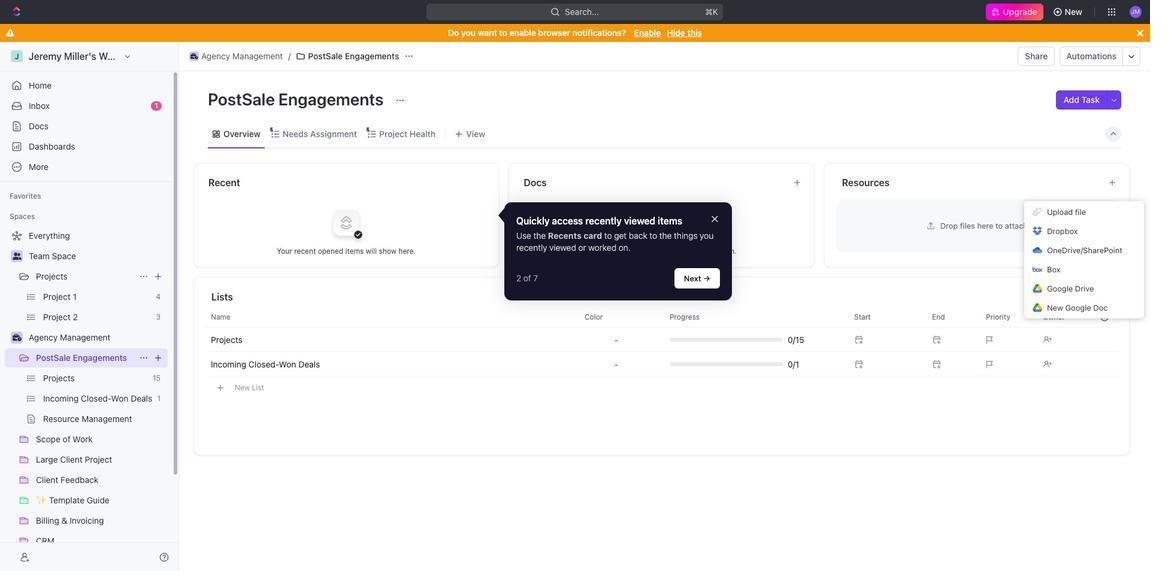 Task type: vqa. For each thing, say whether or not it's contained in the screenshot.
second off image from the bottom
no



Task type: locate. For each thing, give the bounding box(es) containing it.
0 vertical spatial engagements
[[345, 51, 399, 61]]

dashboards
[[29, 141, 75, 152]]

to for back
[[650, 231, 657, 241]]

overview
[[223, 128, 260, 139]]

resources button
[[841, 176, 1099, 190]]

new
[[1065, 7, 1082, 17], [1047, 303, 1063, 313], [235, 383, 250, 392]]

items
[[658, 215, 682, 226], [345, 246, 364, 255]]

tree containing team space
[[5, 226, 168, 571]]

the up you haven't added any docs to this location.
[[659, 231, 672, 241]]

0 horizontal spatial docs
[[29, 121, 49, 131]]

2 the from the left
[[659, 231, 672, 241]]

viewed down recents
[[549, 243, 576, 253]]

added
[[628, 246, 649, 255]]

health
[[410, 128, 436, 139]]

viewed up back
[[624, 215, 655, 226]]

quickly
[[516, 215, 550, 226]]

new up automations
[[1065, 7, 1082, 17]]

0 horizontal spatial postsale
[[36, 353, 71, 363]]

to right want
[[499, 28, 507, 38]]

recent
[[294, 246, 316, 255]]

of
[[523, 273, 531, 284]]

google down google drive button
[[1065, 303, 1091, 313]]

automations button
[[1060, 47, 1123, 65]]

0 vertical spatial you
[[461, 28, 476, 38]]

2 vertical spatial new
[[235, 383, 250, 392]]

tree
[[5, 226, 168, 571]]

0 horizontal spatial items
[[345, 246, 364, 255]]

dropbox button
[[1024, 222, 1144, 241]]

/
[[288, 51, 291, 61]]

you inside to get back to the things you recently viewed or worked on.
[[700, 231, 714, 241]]

search...
[[565, 7, 599, 17]]

upload
[[1047, 207, 1073, 217]]

recently up card
[[585, 215, 622, 226]]

home link
[[5, 76, 168, 95]]

1 vertical spatial postsale
[[208, 89, 275, 109]]

0 vertical spatial projects link
[[36, 267, 134, 286]]

your
[[277, 246, 292, 255]]

agency management inside tree
[[29, 332, 110, 343]]

1 vertical spatial you
[[700, 231, 714, 241]]

viewed
[[624, 215, 655, 226], [549, 243, 576, 253]]

next
[[684, 274, 701, 284]]

0 horizontal spatial new
[[235, 383, 250, 392]]

0 horizontal spatial viewed
[[549, 243, 576, 253]]

google down "box" on the right of the page
[[1047, 284, 1073, 294]]

1 horizontal spatial agency management
[[201, 51, 283, 61]]

name
[[211, 312, 231, 321]]

0 horizontal spatial projects
[[36, 271, 68, 282]]

worked
[[588, 243, 616, 253]]

this down things
[[693, 246, 706, 255]]

docs up quickly
[[524, 177, 547, 188]]

1 vertical spatial engagements
[[278, 89, 384, 109]]

new google doc button
[[1024, 298, 1144, 317]]

× navigation
[[504, 202, 732, 301]]

notifications?
[[572, 28, 626, 38]]

0 horizontal spatial agency management
[[29, 332, 110, 343]]

start
[[854, 312, 871, 321]]

spaces
[[10, 212, 35, 221]]

team space
[[29, 251, 76, 261]]

0 vertical spatial projects
[[36, 271, 68, 282]]

recently down use
[[516, 243, 547, 253]]

2 vertical spatial postsale
[[36, 353, 71, 363]]

agency
[[201, 51, 230, 61], [29, 332, 58, 343]]

1 horizontal spatial projects link
[[211, 335, 242, 345]]

1 vertical spatial management
[[60, 332, 110, 343]]

items inside × 'navigation'
[[658, 215, 682, 226]]

here
[[977, 221, 993, 230]]

to right here
[[995, 221, 1003, 230]]

1 horizontal spatial postsale engagements link
[[293, 49, 402, 63]]

team space link
[[29, 247, 165, 266]]

0 vertical spatial management
[[232, 51, 283, 61]]

new for new list
[[235, 383, 250, 392]]

the right use
[[533, 231, 546, 241]]

1 vertical spatial recently
[[516, 243, 547, 253]]

management
[[232, 51, 283, 61], [60, 332, 110, 343]]

home
[[29, 80, 52, 90]]

new list
[[235, 383, 264, 392]]

upload file button
[[1024, 202, 1144, 222]]

recently inside to get back to the things you recently viewed or worked on.
[[516, 243, 547, 253]]

docs down inbox
[[29, 121, 49, 131]]

1 horizontal spatial you
[[700, 231, 714, 241]]

1 vertical spatial agency
[[29, 332, 58, 343]]

you right do
[[461, 28, 476, 38]]

postsale engagements link
[[293, 49, 402, 63], [36, 349, 134, 368]]

your recent opened items will show here.
[[277, 246, 416, 255]]

add
[[1063, 95, 1079, 105]]

0 vertical spatial docs
[[29, 121, 49, 131]]

this
[[687, 28, 702, 38], [693, 246, 706, 255]]

projects down team space
[[36, 271, 68, 282]]

items left will
[[345, 246, 364, 255]]

start button
[[847, 308, 925, 327]]

new down the 'google drive'
[[1047, 303, 1063, 313]]

drop
[[940, 221, 958, 230]]

automations
[[1066, 51, 1117, 61]]

1 vertical spatial projects
[[211, 335, 242, 345]]

this right the hide
[[687, 28, 702, 38]]

you down × "button"
[[700, 231, 714, 241]]

0 horizontal spatial management
[[60, 332, 110, 343]]

0 vertical spatial new
[[1065, 7, 1082, 17]]

×
[[711, 211, 719, 225]]

1 horizontal spatial viewed
[[624, 215, 655, 226]]

engagements
[[345, 51, 399, 61], [278, 89, 384, 109], [73, 353, 127, 363]]

0 vertical spatial this
[[687, 28, 702, 38]]

1 horizontal spatial postsale
[[208, 89, 275, 109]]

the
[[533, 231, 546, 241], [659, 231, 672, 241]]

1 vertical spatial new
[[1047, 303, 1063, 313]]

0 horizontal spatial recently
[[516, 243, 547, 253]]

needs assignment
[[283, 128, 357, 139]]

projects link down name
[[211, 335, 242, 345]]

closed-
[[249, 359, 279, 369]]

⌘k
[[705, 7, 718, 17]]

to down things
[[684, 246, 691, 255]]

to
[[499, 28, 507, 38], [995, 221, 1003, 230], [604, 231, 612, 241], [650, 231, 657, 241], [684, 246, 691, 255]]

0/15
[[788, 335, 804, 345]]

1 vertical spatial viewed
[[549, 243, 576, 253]]

0 horizontal spatial business time image
[[12, 334, 21, 341]]

2 vertical spatial postsale engagements
[[36, 353, 127, 363]]

projects down name
[[211, 335, 242, 345]]

0 horizontal spatial postsale engagements link
[[36, 349, 134, 368]]

0 horizontal spatial the
[[533, 231, 546, 241]]

1 horizontal spatial agency
[[201, 51, 230, 61]]

items up things
[[658, 215, 682, 226]]

0 vertical spatial postsale engagements link
[[293, 49, 402, 63]]

1 horizontal spatial business time image
[[190, 53, 198, 59]]

no recent items image
[[322, 199, 370, 246]]

2 horizontal spatial postsale
[[308, 51, 343, 61]]

0 vertical spatial agency management link
[[186, 49, 286, 63]]

engagements inside tree
[[73, 353, 127, 363]]

1 vertical spatial postsale engagements link
[[36, 349, 134, 368]]

1 vertical spatial this
[[693, 246, 706, 255]]

incoming closed-won deals link
[[211, 359, 320, 369]]

new left list
[[235, 383, 250, 392]]

dashboards link
[[5, 137, 168, 156]]

opened
[[318, 246, 343, 255]]

0 vertical spatial recently
[[585, 215, 622, 226]]

2 vertical spatial docs
[[665, 246, 682, 255]]

owner
[[1043, 312, 1065, 321]]

2 vertical spatial engagements
[[73, 353, 127, 363]]

1 horizontal spatial the
[[659, 231, 672, 241]]

to right back
[[650, 231, 657, 241]]

agency management link
[[186, 49, 286, 63], [29, 328, 165, 347]]

1 horizontal spatial management
[[232, 51, 283, 61]]

add task
[[1063, 95, 1100, 105]]

1 vertical spatial postsale engagements
[[208, 89, 387, 109]]

assignment
[[310, 128, 357, 139]]

needs
[[283, 128, 308, 139]]

1 vertical spatial projects link
[[211, 335, 242, 345]]

business time image inside tree
[[12, 334, 21, 341]]

agency management
[[201, 51, 283, 61], [29, 332, 110, 343]]

doc
[[1093, 303, 1108, 313]]

list
[[252, 383, 264, 392]]

business time image
[[190, 53, 198, 59], [12, 334, 21, 341]]

0 vertical spatial agency management
[[201, 51, 283, 61]]

next →
[[684, 274, 710, 284]]

1 horizontal spatial items
[[658, 215, 682, 226]]

browser
[[538, 28, 570, 38]]

1 vertical spatial agency management link
[[29, 328, 165, 347]]

projects link down team space link at the left top of page
[[36, 267, 134, 286]]

docs right any
[[665, 246, 682, 255]]

0/1
[[788, 359, 799, 369]]

1 horizontal spatial new
[[1047, 303, 1063, 313]]

postsale
[[308, 51, 343, 61], [208, 89, 275, 109], [36, 353, 71, 363]]

1 horizontal spatial projects
[[211, 335, 242, 345]]

1 vertical spatial agency management
[[29, 332, 110, 343]]

2 horizontal spatial new
[[1065, 7, 1082, 17]]

1 horizontal spatial recently
[[585, 215, 622, 226]]

0 vertical spatial items
[[658, 215, 682, 226]]

to left get
[[604, 231, 612, 241]]

haven't
[[601, 246, 626, 255]]

new for new google doc
[[1047, 303, 1063, 313]]

1 vertical spatial docs
[[524, 177, 547, 188]]

1 vertical spatial business time image
[[12, 334, 21, 341]]

0 horizontal spatial agency
[[29, 332, 58, 343]]

dropbox
[[1047, 226, 1078, 236]]



Task type: describe. For each thing, give the bounding box(es) containing it.
new list button
[[206, 377, 1120, 398]]

management inside tree
[[60, 332, 110, 343]]

box button
[[1024, 260, 1144, 279]]

progress button
[[662, 308, 840, 327]]

here.
[[399, 246, 416, 255]]

file
[[1075, 207, 1086, 217]]

color
[[585, 312, 603, 321]]

postsale engagements inside tree
[[36, 353, 127, 363]]

inbox
[[29, 101, 50, 111]]

attach
[[1005, 221, 1028, 230]]

get
[[614, 231, 627, 241]]

1
[[155, 101, 158, 110]]

location.
[[708, 246, 737, 255]]

google drive
[[1047, 284, 1094, 294]]

7
[[533, 273, 538, 284]]

docs inside docs link
[[29, 121, 49, 131]]

lists
[[211, 292, 233, 302]]

1 the from the left
[[533, 231, 546, 241]]

share
[[1025, 51, 1048, 61]]

0 vertical spatial postsale
[[308, 51, 343, 61]]

priority
[[986, 312, 1010, 321]]

any
[[651, 246, 663, 255]]

access
[[552, 215, 583, 226]]

do you want to enable browser notifications? enable hide this
[[448, 28, 702, 38]]

will
[[366, 246, 377, 255]]

add task button
[[1056, 90, 1107, 110]]

recent
[[208, 177, 240, 188]]

google drive button
[[1024, 279, 1144, 298]]

2 horizontal spatial docs
[[665, 246, 682, 255]]

enable
[[634, 28, 661, 38]]

0 vertical spatial google
[[1047, 284, 1073, 294]]

0 vertical spatial postsale engagements
[[308, 51, 399, 61]]

→
[[703, 274, 710, 284]]

the inside to get back to the things you recently viewed or worked on.
[[659, 231, 672, 241]]

postsale inside tree
[[36, 353, 71, 363]]

favorites
[[10, 192, 41, 201]]

drop files here to attach
[[940, 221, 1028, 230]]

color button
[[577, 308, 655, 327]]

0 vertical spatial business time image
[[190, 53, 198, 59]]

team
[[29, 251, 50, 261]]

docs link
[[5, 117, 168, 136]]

things
[[674, 231, 698, 241]]

0 vertical spatial agency
[[201, 51, 230, 61]]

drive
[[1075, 284, 1094, 294]]

2 of 7
[[516, 273, 538, 284]]

want
[[478, 28, 497, 38]]

hide
[[667, 28, 685, 38]]

card
[[584, 231, 602, 241]]

files
[[960, 221, 975, 230]]

task
[[1082, 95, 1100, 105]]

user group image
[[12, 253, 21, 260]]

to for here
[[995, 221, 1003, 230]]

0 horizontal spatial projects link
[[36, 267, 134, 286]]

upload file
[[1047, 207, 1086, 217]]

1 vertical spatial items
[[345, 246, 364, 255]]

overview link
[[221, 125, 260, 142]]

onedrive/sharepoint button
[[1024, 241, 1144, 260]]

project
[[379, 128, 407, 139]]

1 horizontal spatial agency management link
[[186, 49, 286, 63]]

on.
[[619, 243, 631, 253]]

new for new
[[1065, 7, 1082, 17]]

0 horizontal spatial agency management link
[[29, 328, 165, 347]]

tree inside sidebar navigation
[[5, 226, 168, 571]]

quickly access recently viewed items
[[516, 215, 682, 226]]

do
[[448, 28, 459, 38]]

new button
[[1048, 2, 1090, 22]]

you haven't added any docs to this location.
[[586, 246, 737, 255]]

recents
[[548, 231, 582, 241]]

or
[[578, 243, 586, 253]]

show
[[379, 246, 397, 255]]

onedrive/sharepoint
[[1047, 246, 1122, 255]]

no most used docs image
[[638, 199, 686, 246]]

incoming
[[211, 359, 246, 369]]

agency inside tree
[[29, 332, 58, 343]]

1 horizontal spatial docs
[[524, 177, 547, 188]]

project health
[[379, 128, 436, 139]]

× button
[[711, 211, 719, 225]]

you
[[586, 246, 599, 255]]

back
[[629, 231, 647, 241]]

enable
[[509, 28, 536, 38]]

share button
[[1018, 47, 1055, 66]]

use
[[516, 231, 531, 241]]

projects inside tree
[[36, 271, 68, 282]]

owner button
[[1036, 308, 1090, 327]]

project health link
[[377, 125, 436, 142]]

lists button
[[211, 290, 1115, 304]]

0 vertical spatial viewed
[[624, 215, 655, 226]]

favorites button
[[5, 189, 46, 204]]

sidebar navigation
[[0, 42, 179, 571]]

upgrade
[[1003, 7, 1037, 17]]

to for want
[[499, 28, 507, 38]]

to get back to the things you recently viewed or worked on.
[[516, 231, 716, 253]]

1 vertical spatial google
[[1065, 303, 1091, 313]]

name button
[[206, 308, 577, 327]]

0 horizontal spatial you
[[461, 28, 476, 38]]

viewed inside to get back to the things you recently viewed or worked on.
[[549, 243, 576, 253]]

new google doc
[[1047, 303, 1108, 313]]

incoming closed-won deals
[[211, 359, 320, 369]]



